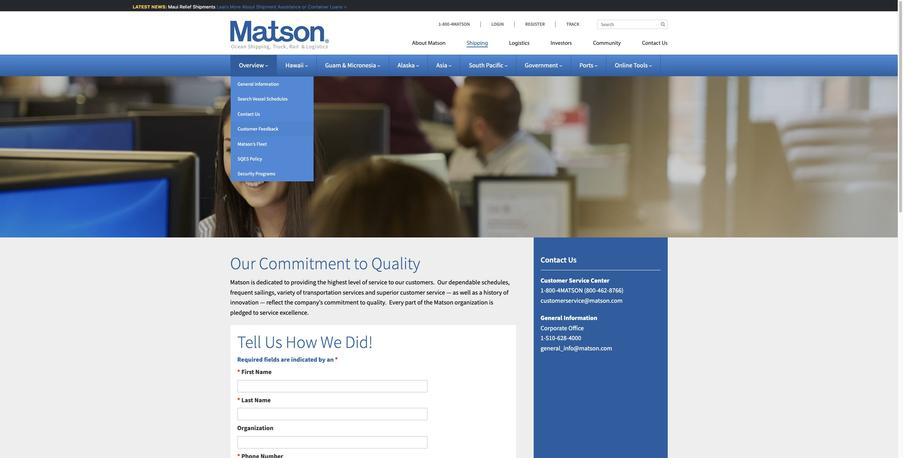 Task type: locate. For each thing, give the bounding box(es) containing it.
0 vertical spatial —
[[447, 288, 452, 296]]

4matson up shipping
[[451, 21, 470, 27]]

0 vertical spatial contact us link
[[632, 37, 668, 52]]

* inside tell us how we did! required fields are indicated by an *
[[335, 356, 338, 364]]

0 horizontal spatial general
[[238, 81, 254, 87]]

matson is dedicated to providing the highest level of service to our customers.  our dependable schedules, frequent sailings, variety of transportation services and superior customer service — as well as a history of innovation — reflect the company's commitment to quality.  every part of the matson organization is pledged to service excellence.
[[230, 278, 510, 317]]

1 vertical spatial 1-
[[541, 286, 546, 295]]

customer inside customer service center 1-800-4matson (800-462-8766) customerservice@matson.com
[[541, 276, 568, 284]]

customer
[[238, 126, 258, 132], [541, 276, 568, 284]]

4matson inside customer service center 1-800-4matson (800-462-8766) customerservice@matson.com
[[558, 286, 583, 295]]

search vessel schedules
[[238, 96, 288, 102]]

to left our
[[389, 278, 394, 286]]

guam & micronesia
[[325, 61, 376, 69]]

0 vertical spatial *
[[335, 356, 338, 364]]

contact
[[643, 41, 661, 46], [238, 111, 254, 117], [541, 255, 567, 265]]

asia
[[437, 61, 448, 69]]

None search field
[[597, 20, 668, 29]]

learn more about shipment assistance or container loans > link
[[215, 4, 346, 10]]

fleet
[[257, 141, 267, 147]]

customerservice@matson.com
[[541, 297, 623, 305]]

login link
[[481, 21, 515, 27]]

1 vertical spatial matson
[[230, 278, 250, 286]]

1 vertical spatial contact
[[238, 111, 254, 117]]

1 vertical spatial service
[[427, 288, 445, 296]]

corporate
[[541, 324, 568, 332]]

service down reflect
[[260, 309, 279, 317]]

logistics link
[[499, 37, 540, 52]]

us down search image
[[662, 41, 668, 46]]

1 horizontal spatial service
[[369, 278, 387, 286]]

news:
[[150, 4, 166, 10]]

2 horizontal spatial contact
[[643, 41, 661, 46]]

— left well
[[447, 288, 452, 296]]

* right the an
[[335, 356, 338, 364]]

matson up frequent
[[230, 278, 250, 286]]

history
[[484, 288, 502, 296]]

1 horizontal spatial information
[[564, 314, 598, 322]]

1 vertical spatial contact us
[[238, 111, 260, 117]]

the right part
[[424, 298, 433, 307]]

0 horizontal spatial customer
[[238, 126, 258, 132]]

quality.
[[367, 298, 387, 307]]

* left the first
[[237, 368, 240, 376]]

us inside section
[[569, 255, 577, 265]]

customer for customer service center 1-800-4matson (800-462-8766) customerservice@matson.com
[[541, 276, 568, 284]]

general inside general information corporate office 1-510-628-4000 general_info@matson.com
[[541, 314, 563, 322]]

first
[[242, 368, 254, 376]]

1 vertical spatial is
[[489, 298, 494, 307]]

0 horizontal spatial 800-
[[443, 21, 451, 27]]

* last name
[[237, 396, 271, 404]]

0 horizontal spatial contact
[[238, 111, 254, 117]]

1 horizontal spatial about
[[412, 41, 427, 46]]

is
[[251, 278, 255, 286], [489, 298, 494, 307]]

customer for customer feedback
[[238, 126, 258, 132]]

1 horizontal spatial general
[[541, 314, 563, 322]]

is up frequent
[[251, 278, 255, 286]]

0 horizontal spatial information
[[255, 81, 279, 87]]

the down the variety on the bottom
[[285, 298, 293, 307]]

name down fields
[[256, 368, 272, 376]]

—
[[447, 288, 452, 296], [260, 298, 265, 307]]

0 vertical spatial matson
[[428, 41, 446, 46]]

and
[[365, 288, 376, 296]]

2 vertical spatial service
[[260, 309, 279, 317]]

2 vertical spatial contact
[[541, 255, 567, 265]]

are
[[281, 356, 290, 364]]

sqes
[[238, 156, 249, 162]]

contact us down search image
[[643, 41, 668, 46]]

general inside "general information" link
[[238, 81, 254, 87]]

2 horizontal spatial service
[[427, 288, 445, 296]]

us inside tell us how we did! required fields are indicated by an *
[[265, 331, 282, 353]]

0 vertical spatial customer
[[238, 126, 258, 132]]

is down history
[[489, 298, 494, 307]]

the up transportation on the bottom left of page
[[318, 278, 326, 286]]

guam
[[325, 61, 341, 69]]

name
[[256, 368, 272, 376], [255, 396, 271, 404]]

service down customers.
[[427, 288, 445, 296]]

>
[[343, 4, 346, 10]]

general up corporate
[[541, 314, 563, 322]]

to up level
[[354, 253, 368, 274]]

of down providing
[[297, 288, 302, 296]]

1 horizontal spatial contact us link
[[632, 37, 668, 52]]

1 vertical spatial information
[[564, 314, 598, 322]]

programs
[[256, 171, 276, 177]]

1 vertical spatial —
[[260, 298, 265, 307]]

1 horizontal spatial 800-
[[546, 286, 558, 295]]

800- up customerservice@matson.com link
[[546, 286, 558, 295]]

2 horizontal spatial contact us
[[643, 41, 668, 46]]

security programs
[[238, 171, 276, 177]]

0 horizontal spatial —
[[260, 298, 265, 307]]

0 horizontal spatial contact us
[[238, 111, 260, 117]]

1 horizontal spatial contact
[[541, 255, 567, 265]]

matson's fleet link
[[231, 136, 314, 151]]

1 vertical spatial general
[[541, 314, 563, 322]]

register
[[526, 21, 545, 27]]

None text field
[[237, 380, 428, 392], [237, 408, 428, 421], [237, 380, 428, 392], [237, 408, 428, 421]]

about right more
[[241, 4, 254, 10]]

0 vertical spatial contact
[[643, 41, 661, 46]]

800- up about matson link on the top
[[443, 21, 451, 27]]

information up search vessel schedules
[[255, 81, 279, 87]]

customer up the matson's
[[238, 126, 258, 132]]

information inside general information corporate office 1-510-628-4000 general_info@matson.com
[[564, 314, 598, 322]]

fields
[[264, 356, 280, 364]]

contact us link up tools at the top right of the page
[[632, 37, 668, 52]]

as left the a
[[472, 288, 478, 296]]

1 vertical spatial name
[[255, 396, 271, 404]]

us up fields
[[265, 331, 282, 353]]

of
[[362, 278, 368, 286], [297, 288, 302, 296], [504, 288, 509, 296], [418, 298, 423, 307]]

4000
[[569, 334, 582, 342]]

0 horizontal spatial is
[[251, 278, 255, 286]]

customer feedback link
[[231, 121, 314, 136]]

matson's
[[238, 141, 256, 147]]

general_info@matson.com link
[[541, 344, 613, 352]]

us up the service
[[569, 255, 577, 265]]

2 vertical spatial 1-
[[541, 334, 546, 342]]

0 horizontal spatial about
[[241, 4, 254, 10]]

contact inside contact us section
[[541, 255, 567, 265]]

general up search
[[238, 81, 254, 87]]

by
[[319, 356, 326, 364]]

0 vertical spatial contact us
[[643, 41, 668, 46]]

hawaii
[[286, 61, 304, 69]]

2 vertical spatial contact us
[[541, 255, 577, 265]]

service up and
[[369, 278, 387, 286]]

2 vertical spatial matson
[[434, 298, 454, 307]]

of right part
[[418, 298, 423, 307]]

&
[[342, 61, 346, 69]]

1 horizontal spatial 4matson
[[558, 286, 583, 295]]

as left well
[[453, 288, 459, 296]]

1 horizontal spatial the
[[318, 278, 326, 286]]

about up alaska link
[[412, 41, 427, 46]]

0 vertical spatial name
[[256, 368, 272, 376]]

1 horizontal spatial customer
[[541, 276, 568, 284]]

0 horizontal spatial contact us link
[[231, 107, 314, 121]]

contact us
[[643, 41, 668, 46], [238, 111, 260, 117], [541, 255, 577, 265]]

hawaii link
[[286, 61, 308, 69]]

online tools link
[[615, 61, 652, 69]]

of right history
[[504, 288, 509, 296]]

top menu navigation
[[412, 37, 668, 52]]

1 horizontal spatial contact us
[[541, 255, 577, 265]]

0 horizontal spatial 4matson
[[451, 21, 470, 27]]

contact us up the service
[[541, 255, 577, 265]]

1 vertical spatial customer
[[541, 276, 568, 284]]

0 horizontal spatial as
[[453, 288, 459, 296]]

general for general information corporate office 1-510-628-4000 general_info@matson.com
[[541, 314, 563, 322]]

search vessel schedules link
[[231, 92, 314, 107]]

contact us section
[[525, 238, 677, 458]]

contact inside top menu navigation
[[643, 41, 661, 46]]

0 vertical spatial 800-
[[443, 21, 451, 27]]

shipping link
[[456, 37, 499, 52]]

an
[[327, 356, 334, 364]]

micronesia
[[348, 61, 376, 69]]

0 vertical spatial service
[[369, 278, 387, 286]]

1 vertical spatial contact us link
[[231, 107, 314, 121]]

how
[[286, 331, 317, 353]]

our
[[230, 253, 256, 274]]

contact us down search
[[238, 111, 260, 117]]

well
[[460, 288, 471, 296]]

did!
[[345, 331, 373, 353]]

0 vertical spatial general
[[238, 81, 254, 87]]

pacific
[[486, 61, 504, 69]]

about
[[241, 4, 254, 10], [412, 41, 427, 46]]

Search search field
[[597, 20, 668, 29]]

providing
[[291, 278, 316, 286]]

0 vertical spatial about
[[241, 4, 254, 10]]

commitment
[[324, 298, 359, 307]]

online tools
[[615, 61, 648, 69]]

4matson down the service
[[558, 286, 583, 295]]

2 vertical spatial *
[[237, 396, 240, 404]]

contact us inside top menu navigation
[[643, 41, 668, 46]]

schedules,
[[482, 278, 510, 286]]

1 horizontal spatial is
[[489, 298, 494, 307]]

customer left the service
[[541, 276, 568, 284]]

container
[[307, 4, 327, 10]]

contact for left contact us link
[[238, 111, 254, 117]]

online
[[615, 61, 633, 69]]

name right last
[[255, 396, 271, 404]]

1 vertical spatial *
[[237, 368, 240, 376]]

highest
[[328, 278, 347, 286]]

0 vertical spatial information
[[255, 81, 279, 87]]

*
[[335, 356, 338, 364], [237, 368, 240, 376], [237, 396, 240, 404]]

register link
[[515, 21, 556, 27]]

1 horizontal spatial as
[[472, 288, 478, 296]]

* left last
[[237, 396, 240, 404]]

office
[[569, 324, 584, 332]]

information
[[255, 81, 279, 87], [564, 314, 598, 322]]

the
[[318, 278, 326, 286], [285, 298, 293, 307], [424, 298, 433, 307]]

tell us how we did! required fields are indicated by an *
[[237, 331, 373, 364]]

1 vertical spatial 4matson
[[558, 286, 583, 295]]

— down sailings,
[[260, 298, 265, 307]]

south pacific
[[469, 61, 504, 69]]

matson up asia
[[428, 41, 446, 46]]

excellence.
[[280, 309, 309, 317]]

about matson link
[[412, 37, 456, 52]]

government
[[525, 61, 558, 69]]

0 horizontal spatial service
[[260, 309, 279, 317]]

last
[[242, 396, 253, 404]]

matson left organization
[[434, 298, 454, 307]]

2 as from the left
[[472, 288, 478, 296]]

information up office
[[564, 314, 598, 322]]

1 vertical spatial about
[[412, 41, 427, 46]]

1 vertical spatial 800-
[[546, 286, 558, 295]]

contact us link up feedback
[[231, 107, 314, 121]]

1 horizontal spatial —
[[447, 288, 452, 296]]

track link
[[556, 21, 580, 27]]



Task type: describe. For each thing, give the bounding box(es) containing it.
feedback
[[259, 126, 279, 132]]

vessel
[[253, 96, 266, 102]]

* first name
[[237, 368, 272, 376]]

sqes policy link
[[231, 151, 314, 166]]

search image
[[661, 22, 666, 26]]

our
[[396, 278, 405, 286]]

logistics
[[510, 41, 530, 46]]

south
[[469, 61, 485, 69]]

security programs link
[[231, 166, 314, 181]]

community link
[[583, 37, 632, 52]]

to right pledged
[[253, 309, 259, 317]]

* for first name
[[237, 368, 240, 376]]

blue matson logo with ocean, shipping, truck, rail and logistics written beneath it. image
[[230, 21, 329, 50]]

overview
[[239, 61, 264, 69]]

matson inside top menu navigation
[[428, 41, 446, 46]]

or
[[301, 4, 305, 10]]

name for * last name
[[255, 396, 271, 404]]

contact for the right contact us link
[[643, 41, 661, 46]]

login
[[492, 21, 504, 27]]

510-
[[546, 334, 558, 342]]

transportation
[[303, 288, 342, 296]]

loans
[[329, 4, 341, 10]]

0 vertical spatial 4matson
[[451, 21, 470, 27]]

1- inside customer service center 1-800-4matson (800-462-8766) customerservice@matson.com
[[541, 286, 546, 295]]

customers.
[[406, 278, 435, 286]]

banner image
[[0, 65, 898, 238]]

track
[[567, 21, 580, 27]]

1-800-4matson (800-462-8766) link
[[541, 286, 624, 295]]

2 horizontal spatial the
[[424, 298, 433, 307]]

latest
[[131, 4, 149, 10]]

tools
[[634, 61, 648, 69]]

level
[[348, 278, 361, 286]]

(800-
[[585, 286, 598, 295]]

name for * first name
[[256, 368, 272, 376]]

search
[[238, 96, 252, 102]]

customer service center 1-800-4matson (800-462-8766) customerservice@matson.com
[[541, 276, 624, 305]]

reflect
[[266, 298, 283, 307]]

general_info@matson.com
[[541, 344, 613, 352]]

pledged
[[230, 309, 252, 317]]

contact us inside section
[[541, 255, 577, 265]]

south pacific link
[[469, 61, 508, 69]]

shipments
[[192, 4, 214, 10]]

organization
[[455, 298, 488, 307]]

assistance
[[277, 4, 300, 10]]

general information link
[[231, 77, 314, 92]]

about inside top menu navigation
[[412, 41, 427, 46]]

alaska link
[[398, 61, 419, 69]]

alaska
[[398, 61, 415, 69]]

relief
[[178, 4, 190, 10]]

800- inside customer service center 1-800-4matson (800-462-8766) customerservice@matson.com
[[546, 286, 558, 295]]

information for general information corporate office 1-510-628-4000 general_info@matson.com
[[564, 314, 598, 322]]

1- inside general information corporate office 1-510-628-4000 general_info@matson.com
[[541, 334, 546, 342]]

0 vertical spatial is
[[251, 278, 255, 286]]

1 as from the left
[[453, 288, 459, 296]]

company's
[[295, 298, 323, 307]]

part
[[405, 298, 416, 307]]

to up the variety on the bottom
[[284, 278, 290, 286]]

service
[[569, 276, 590, 284]]

sailings,
[[255, 288, 276, 296]]

of right level
[[362, 278, 368, 286]]

security
[[238, 171, 255, 177]]

our commitment to quality
[[230, 253, 421, 274]]

investors link
[[540, 37, 583, 52]]

overview link
[[239, 61, 268, 69]]

superior
[[377, 288, 399, 296]]

investors
[[551, 41, 572, 46]]

0 vertical spatial 1-
[[439, 21, 443, 27]]

* for last name
[[237, 396, 240, 404]]

information for general information
[[255, 81, 279, 87]]

to down and
[[360, 298, 366, 307]]

variety
[[277, 288, 295, 296]]

shipping
[[467, 41, 488, 46]]

center
[[591, 276, 610, 284]]

customer feedback
[[238, 126, 279, 132]]

required
[[237, 356, 263, 364]]

government link
[[525, 61, 563, 69]]

learn
[[215, 4, 227, 10]]

guam & micronesia link
[[325, 61, 381, 69]]

schedules
[[267, 96, 288, 102]]

tell
[[237, 331, 261, 353]]

policy
[[250, 156, 262, 162]]

customerservice@matson.com link
[[541, 297, 623, 305]]

general for general information
[[238, 81, 254, 87]]

us up the customer feedback
[[255, 111, 260, 117]]

a
[[479, 288, 483, 296]]

organization
[[237, 424, 274, 432]]

0 horizontal spatial the
[[285, 298, 293, 307]]

628-
[[558, 334, 569, 342]]

quality
[[372, 253, 421, 274]]

commitment
[[259, 253, 351, 274]]

1-800-4matson link
[[439, 21, 481, 27]]

Organization text field
[[237, 436, 428, 449]]

sqes policy
[[238, 156, 262, 162]]

8766)
[[609, 286, 624, 295]]

us inside top menu navigation
[[662, 41, 668, 46]]

shipment
[[255, 4, 275, 10]]

community
[[593, 41, 621, 46]]



Task type: vqa. For each thing, say whether or not it's contained in the screenshot.
'For cargo originating in the South Pacific please click here' at the bottom left
no



